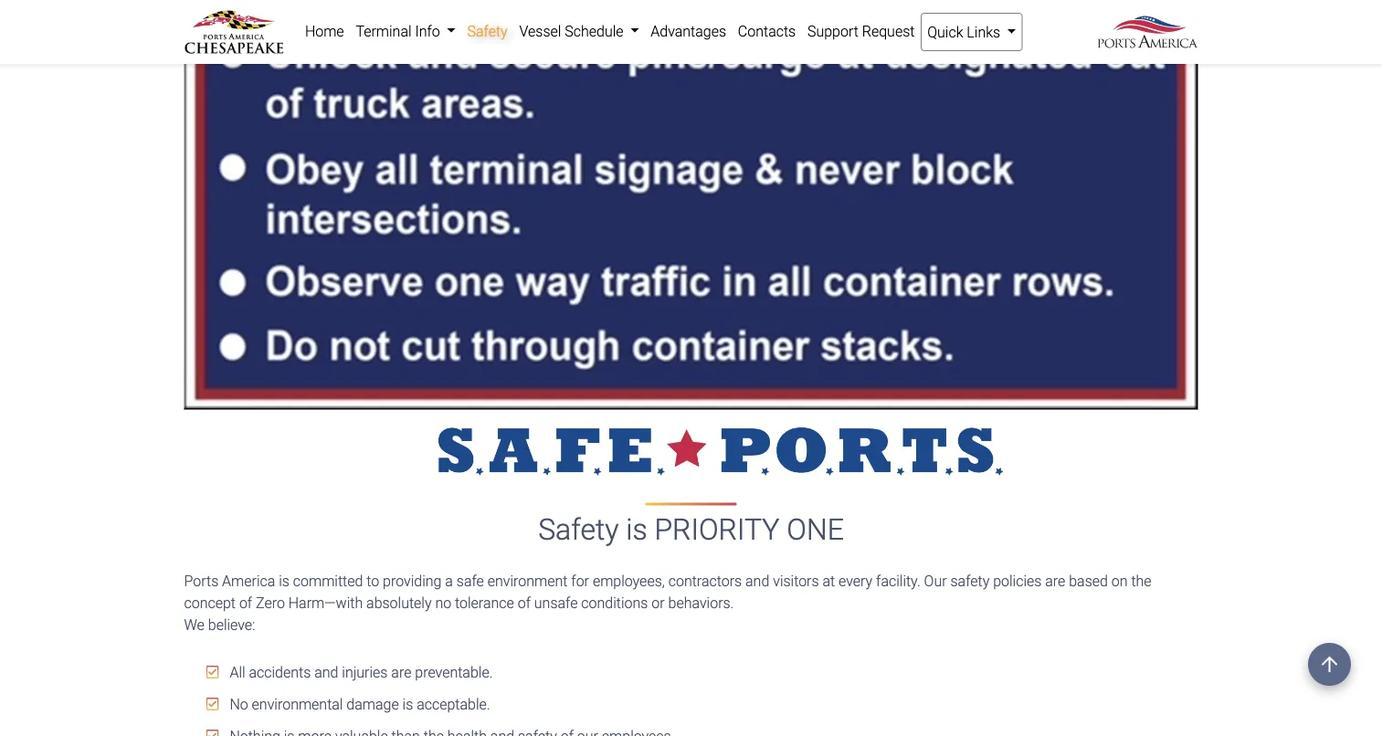 Task type: locate. For each thing, give the bounding box(es) containing it.
of
[[239, 594, 252, 612], [518, 594, 531, 612]]

check square image
[[206, 665, 219, 679], [206, 697, 219, 711]]

0 vertical spatial check square image
[[206, 665, 219, 679]]

the
[[1132, 572, 1152, 590]]

one
[[787, 513, 844, 547]]

0 horizontal spatial and
[[315, 664, 339, 681]]

2 horizontal spatial is
[[626, 513, 648, 547]]

is up employees,
[[626, 513, 648, 547]]

we
[[184, 616, 205, 634]]

our
[[925, 572, 947, 590]]

vessel
[[520, 22, 561, 40]]

safety left vessel
[[467, 22, 508, 40]]

check square image left no
[[206, 697, 219, 711]]

harm—with
[[289, 594, 363, 612]]

are right the injuries
[[391, 664, 412, 681]]

0 horizontal spatial is
[[279, 572, 290, 590]]

0 vertical spatial safety
[[467, 22, 508, 40]]

for
[[572, 572, 589, 590]]

ports
[[184, 572, 219, 590]]

no
[[230, 696, 248, 713]]

support request
[[808, 22, 915, 40]]

terminal info link
[[350, 13, 462, 49]]

ports america is committed to providing a safe environment for employees, contractors and visitors at every facility. our safety policies are based on the concept         of zero harm—with absolutely no tolerance of unsafe conditions or behaviors. we believe:
[[184, 572, 1152, 634]]

1 horizontal spatial safety
[[538, 513, 619, 547]]

of down america
[[239, 594, 252, 612]]

no
[[435, 594, 452, 612]]

is right 'damage'
[[403, 696, 413, 713]]

safety for safety
[[467, 22, 508, 40]]

safety for safety is priority one
[[538, 513, 619, 547]]

0 vertical spatial are
[[1046, 572, 1066, 590]]

and left the injuries
[[315, 664, 339, 681]]

0 horizontal spatial of
[[239, 594, 252, 612]]

1 vertical spatial and
[[315, 664, 339, 681]]

safety up 'for'
[[538, 513, 619, 547]]

0 horizontal spatial safety
[[467, 22, 508, 40]]

contractors
[[669, 572, 742, 590]]

1 vertical spatial check square image
[[206, 697, 219, 711]]

of down environment
[[518, 594, 531, 612]]

1 check square image from the top
[[206, 665, 219, 679]]

1 vertical spatial safety
[[538, 513, 619, 547]]

1 horizontal spatial and
[[746, 572, 770, 590]]

quick links
[[928, 23, 1004, 41]]

preventable.
[[415, 664, 493, 681]]

quick
[[928, 23, 964, 41]]

behaviors.
[[669, 594, 734, 612]]

accidents
[[249, 664, 311, 681]]

is
[[626, 513, 648, 547], [279, 572, 290, 590], [403, 696, 413, 713]]

vessel schedule link
[[514, 13, 645, 49]]

america
[[222, 572, 275, 590]]

tolerance
[[455, 594, 514, 612]]

terminal
[[356, 22, 412, 40]]

is up zero
[[279, 572, 290, 590]]

environmental
[[252, 696, 343, 713]]

advantages
[[651, 22, 727, 40]]

support
[[808, 22, 859, 40]]

check square image left all at bottom left
[[206, 665, 219, 679]]

1 vertical spatial are
[[391, 664, 412, 681]]

every
[[839, 572, 873, 590]]

and inside ports america is committed to providing a safe environment for employees, contractors and visitors at every facility. our safety policies are based on the concept         of zero harm—with absolutely no tolerance of unsafe conditions or behaviors. we believe:
[[746, 572, 770, 590]]

terminal info
[[356, 22, 444, 40]]

0 vertical spatial and
[[746, 572, 770, 590]]

all accidents and injuries are preventable.
[[226, 664, 493, 681]]

1 horizontal spatial is
[[403, 696, 413, 713]]

1 horizontal spatial of
[[518, 594, 531, 612]]

check square image for all accidents and injuries are preventable.
[[206, 665, 219, 679]]

check square image
[[206, 729, 219, 737]]

and left visitors
[[746, 572, 770, 590]]

are left based
[[1046, 572, 1066, 590]]

safety
[[467, 22, 508, 40], [538, 513, 619, 547]]

safety link
[[462, 13, 514, 49]]

1 vertical spatial is
[[279, 572, 290, 590]]

0 vertical spatial is
[[626, 513, 648, 547]]

is inside ports america is committed to providing a safe environment for employees, contractors and visitors at every facility. our safety policies are based on the concept         of zero harm—with absolutely no tolerance of unsafe conditions or behaviors. we believe:
[[279, 572, 290, 590]]

a
[[445, 572, 453, 590]]

and
[[746, 572, 770, 590], [315, 664, 339, 681]]

are
[[1046, 572, 1066, 590], [391, 664, 412, 681]]

1 horizontal spatial are
[[1046, 572, 1066, 590]]

0 horizontal spatial are
[[391, 664, 412, 681]]

committed
[[293, 572, 363, 590]]

check square image for no environmental damage is acceptable.
[[206, 697, 219, 711]]

home
[[305, 22, 344, 40]]

2 check square image from the top
[[206, 697, 219, 711]]



Task type: describe. For each thing, give the bounding box(es) containing it.
believe:
[[208, 616, 255, 634]]

2 of from the left
[[518, 594, 531, 612]]

all
[[230, 664, 245, 681]]

unsafe
[[534, 594, 578, 612]]

priority
[[655, 513, 780, 547]]

or
[[652, 594, 665, 612]]

on
[[1112, 572, 1128, 590]]

based
[[1069, 572, 1109, 590]]

info
[[415, 22, 440, 40]]

conditions
[[582, 594, 648, 612]]

links
[[967, 23, 1001, 41]]

providing
[[383, 572, 442, 590]]

at
[[823, 572, 835, 590]]

quick links link
[[921, 13, 1023, 51]]

policies
[[994, 572, 1042, 590]]

contacts
[[738, 22, 796, 40]]

concept
[[184, 594, 236, 612]]

visitors
[[773, 572, 819, 590]]

contacts link
[[732, 13, 802, 49]]

damage
[[347, 696, 399, 713]]

zero
[[256, 594, 285, 612]]

are inside ports america is committed to providing a safe environment for employees, contractors and visitors at every facility. our safety policies are based on the concept         of zero harm—with absolutely no tolerance of unsafe conditions or behaviors. we believe:
[[1046, 572, 1066, 590]]

facility.
[[877, 572, 921, 590]]

support request link
[[802, 13, 921, 49]]

safety is priority one
[[538, 513, 844, 547]]

no environmental damage is acceptable.
[[226, 696, 490, 713]]

schedule
[[565, 22, 624, 40]]

1 of from the left
[[239, 594, 252, 612]]

employees,
[[593, 572, 665, 590]]

injuries
[[342, 664, 388, 681]]

acceptable.
[[417, 696, 490, 713]]

safe
[[457, 572, 484, 590]]

request
[[863, 22, 915, 40]]

to
[[367, 572, 379, 590]]

vessel schedule
[[520, 22, 627, 40]]

go to top image
[[1309, 643, 1352, 686]]

2 vertical spatial is
[[403, 696, 413, 713]]

safety
[[951, 572, 990, 590]]

advantages link
[[645, 13, 732, 49]]

absolutely
[[367, 594, 432, 612]]

environment
[[488, 572, 568, 590]]

otr driver terminal rules image
[[184, 0, 1199, 410]]

home link
[[299, 13, 350, 49]]



Task type: vqa. For each thing, say whether or not it's contained in the screenshot.
Advantages link
yes



